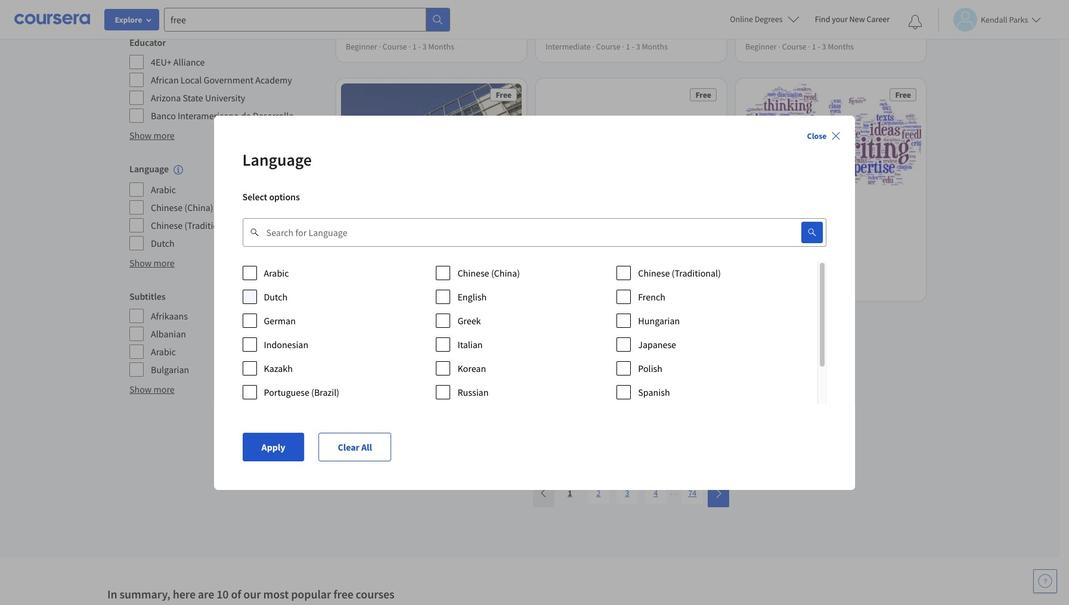Task type: locate. For each thing, give the bounding box(es) containing it.
english composition i
[[746, 219, 833, 231]]

2 show from the top
[[129, 257, 152, 269]]

you'll down indigenous canada
[[567, 242, 587, 253]]

0 vertical spatial in
[[419, 219, 427, 231]]

beginner inside (1.1k reviews) beginner · course · 1 - 3 months
[[746, 280, 777, 291]]

0 horizontal spatial (traditional)
[[184, 220, 234, 232]]

gain for english composition i
[[788, 242, 804, 253]]

0 vertical spatial chinese (traditional)
[[151, 220, 234, 232]]

show
[[129, 129, 152, 141], [129, 257, 152, 269], [129, 384, 152, 396]]

- inside 4.8 beginner · course · 1 - 3 months
[[818, 41, 821, 52]]

show more down bulgarian
[[129, 384, 175, 396]]

0 horizontal spatial chinese (china)
[[151, 202, 213, 214]]

reviews) for english composition i
[[790, 266, 820, 277]]

3 link
[[617, 482, 638, 504]]

gain up 4.8 (2.7k reviews)
[[389, 3, 404, 14]]

3 show more from the top
[[129, 384, 175, 396]]

skills down english composition i
[[746, 242, 765, 253]]

2 show more from the top
[[129, 257, 175, 269]]

skills you'll gain : writing
[[746, 242, 833, 253]]

0 horizontal spatial english
[[458, 291, 487, 303]]

dutch inside language group
[[151, 238, 175, 249]]

mixed inside (22k reviews) mixed · course · 1 - 3 months
[[546, 280, 566, 291]]

find your new career link
[[809, 12, 896, 27]]

2 more from the top
[[154, 257, 175, 269]]

skills down indigenous
[[546, 242, 565, 253]]

2 horizontal spatial you'll
[[766, 242, 787, 253]]

2 vertical spatial show more button
[[129, 382, 175, 397]]

(22k reviews) mixed · course · 1 - 3 months
[[546, 266, 643, 291]]

2 4.8 from the left
[[758, 27, 769, 38]]

international up prosecuting
[[346, 219, 399, 231]]

clear
[[338, 441, 360, 453]]

courses for free courses excel
[[349, 437, 380, 449]]

excel
[[382, 437, 403, 449]]

·
[[379, 41, 381, 52], [409, 41, 411, 52], [593, 41, 595, 52], [622, 41, 625, 52], [779, 41, 781, 52], [808, 41, 811, 52], [368, 280, 370, 291], [398, 280, 400, 291], [568, 280, 570, 291], [598, 280, 600, 291], [779, 280, 781, 291], [808, 280, 811, 291]]

3 free from the left
[[896, 90, 911, 100]]

in left summary,
[[107, 587, 117, 602]]

more down bulgarian
[[154, 384, 175, 396]]

language up select options
[[243, 149, 312, 170]]

1
[[413, 41, 417, 52], [626, 41, 630, 52], [812, 41, 816, 52], [402, 280, 406, 291], [601, 280, 606, 291], [812, 280, 816, 291]]

(traditional)
[[184, 220, 234, 232], [672, 267, 721, 279]]

1 vertical spatial show more button
[[129, 256, 175, 270]]

4.8 for (2.7k
[[358, 27, 369, 38]]

1 vertical spatial (china)
[[491, 267, 520, 279]]

1 inside (1.1k reviews) beginner · course · 1 - 3 months
[[812, 280, 816, 291]]

show more button for bulgarian
[[129, 382, 175, 397]]

international down action:
[[414, 233, 467, 245]]

months inside 4.8 beginner · course · 1 - 3 months
[[828, 41, 854, 52]]

investigating
[[459, 219, 512, 231]]

apply
[[262, 441, 285, 453]]

in right law
[[419, 219, 427, 231]]

0 vertical spatial (china)
[[184, 202, 213, 214]]

1 horizontal spatial in
[[419, 219, 427, 231]]

skills
[[346, 3, 365, 14], [546, 242, 565, 253], [746, 242, 765, 253]]

0 vertical spatial show
[[129, 129, 152, 141]]

1 horizontal spatial (china)
[[491, 267, 520, 279]]

1 vertical spatial dutch
[[264, 291, 288, 303]]

reviews) inside (1.1k reviews) beginner · course · 1 - 3 months
[[790, 266, 820, 277]]

2 horizontal spatial skills
[[746, 242, 765, 253]]

3 inside 4.8 beginner · course · 1 - 3 months
[[822, 41, 826, 52]]

law
[[401, 219, 418, 231]]

1 vertical spatial english
[[458, 291, 487, 303]]

0 horizontal spatial free
[[496, 90, 512, 100]]

reviews) down skills you'll gain : critical thinking at the right top of the page
[[589, 266, 618, 277]]

0 vertical spatial arabic
[[151, 184, 176, 196]]

0 horizontal spatial language
[[129, 163, 169, 175]]

1 show more from the top
[[129, 129, 175, 141]]

None search field
[[164, 7, 450, 31]]

skills you'll gain : emotional intelligence
[[346, 3, 486, 14]]

3 inside page navigation "navigation"
[[625, 488, 629, 499]]

bulgarian
[[151, 364, 189, 376]]

1 vertical spatial courses
[[349, 437, 380, 449]]

- inside (1.1k reviews) beginner · course · 1 - 3 months
[[818, 280, 821, 291]]

reviews) right the (1.1k
[[790, 266, 820, 277]]

:
[[404, 3, 406, 14], [604, 242, 606, 253], [804, 242, 806, 253]]

3 show from the top
[[129, 384, 152, 396]]

2 horizontal spatial free
[[896, 90, 911, 100]]

language
[[243, 149, 312, 170], [129, 163, 169, 175]]

…
[[670, 487, 678, 497]]

3 inside (1.1k reviews) beginner · course · 1 - 3 months
[[822, 280, 826, 291]]

1 horizontal spatial international
[[414, 233, 467, 245]]

0 horizontal spatial you'll
[[367, 3, 387, 14]]

74
[[688, 488, 697, 499]]

2 horizontal spatial gain
[[788, 242, 804, 253]]

show more down "banco" at the top of page
[[129, 129, 175, 141]]

1 horizontal spatial language
[[243, 149, 312, 170]]

free up 'clear'
[[332, 394, 348, 406]]

spanish
[[638, 386, 670, 398]]

english up skills you'll gain : writing
[[746, 219, 775, 231]]

(traditional) inside select language options element
[[672, 267, 721, 279]]

of
[[231, 587, 241, 602]]

1 horizontal spatial gain
[[588, 242, 604, 253]]

0 horizontal spatial gain
[[389, 3, 404, 14]]

english inside select language options element
[[458, 291, 487, 303]]

0 horizontal spatial international
[[346, 219, 399, 231]]

1 horizontal spatial you'll
[[567, 242, 587, 253]]

1 vertical spatial chinese (china)
[[458, 267, 520, 279]]

you'll up the (1.1k
[[766, 242, 787, 253]]

show more button up "subtitles"
[[129, 256, 175, 270]]

arabic inside subtitles group
[[151, 346, 176, 358]]

0 vertical spatial show more
[[129, 129, 175, 141]]

reviews)
[[391, 27, 420, 38], [589, 266, 618, 277], [790, 266, 820, 277]]

1 horizontal spatial reviews)
[[589, 266, 618, 277]]

beginner
[[346, 41, 377, 52], [746, 41, 777, 52], [746, 280, 777, 291]]

0 vertical spatial more
[[154, 129, 175, 141]]

(china) down "crimes"
[[491, 267, 520, 279]]

10
[[217, 587, 229, 602]]

1 horizontal spatial chinese (traditional)
[[638, 267, 721, 279]]

free for free courses excel
[[332, 437, 348, 449]]

banco
[[151, 110, 176, 122]]

dutch
[[151, 238, 175, 249], [264, 291, 288, 303]]

english up greek
[[458, 291, 487, 303]]

0 horizontal spatial 4.8
[[358, 27, 369, 38]]

chinese (china)
[[151, 202, 213, 214], [458, 267, 520, 279]]

0 vertical spatial show more button
[[129, 128, 175, 143]]

gain down english composition i
[[788, 242, 804, 253]]

1 horizontal spatial dutch
[[264, 291, 288, 303]]

1 horizontal spatial 4.8
[[758, 27, 769, 38]]

1 vertical spatial chinese (traditional)
[[638, 267, 721, 279]]

you'll
[[367, 3, 387, 14], [567, 242, 587, 253], [766, 242, 787, 253]]

clear all
[[338, 441, 372, 453]]

2 vertical spatial arabic
[[151, 346, 176, 358]]

1 inside 4.8 beginner · course · 1 - 3 months
[[812, 41, 816, 52]]

chinese
[[151, 202, 183, 214], [151, 220, 183, 232], [458, 267, 490, 279], [638, 267, 670, 279]]

russian
[[458, 386, 489, 398]]

hungarian
[[638, 315, 680, 327]]

page navigation navigation
[[532, 479, 731, 507]]

: left 'critical'
[[604, 242, 606, 253]]

1 vertical spatial more
[[154, 257, 175, 269]]

state
[[183, 92, 203, 104]]

more
[[154, 129, 175, 141], [154, 257, 175, 269], [154, 384, 175, 396]]

italian
[[458, 339, 483, 350]]

1 show from the top
[[129, 129, 152, 141]]

3 more from the top
[[154, 384, 175, 396]]

1 horizontal spatial :
[[604, 242, 606, 253]]

international law in action: investigating and prosecuting international crimes
[[346, 219, 512, 245]]

free
[[496, 90, 512, 100], [696, 90, 712, 100], [896, 90, 911, 100]]

show more button
[[129, 128, 175, 143], [129, 256, 175, 270], [129, 382, 175, 397]]

subtitles group
[[129, 289, 324, 378]]

0 horizontal spatial (china)
[[184, 202, 213, 214]]

(china) left select
[[184, 202, 213, 214]]

you'll up (2.7k at the left of the page
[[367, 3, 387, 14]]

courses
[[649, 373, 680, 385], [349, 437, 380, 449], [356, 587, 395, 602]]

1 show more button from the top
[[129, 128, 175, 143]]

0 horizontal spatial dutch
[[151, 238, 175, 249]]

free for free
[[332, 394, 348, 406]]

: left writing
[[804, 242, 806, 253]]

more for bulgarian
[[154, 384, 175, 396]]

here
[[173, 587, 196, 602]]

1 horizontal spatial chinese (china)
[[458, 267, 520, 279]]

2 vertical spatial show
[[129, 384, 152, 396]]

free for free cybersecurity
[[631, 394, 647, 406]]

1 vertical spatial show more
[[129, 257, 175, 269]]

2 horizontal spatial reviews)
[[790, 266, 820, 277]]

free cybersecurity
[[631, 394, 704, 406]]

show more button down "banco" at the top of page
[[129, 128, 175, 143]]

free up spanish
[[631, 373, 647, 385]]

previous page image
[[539, 489, 549, 498]]

course inside (22k reviews) mixed · course · 1 - 3 months
[[572, 280, 596, 291]]

0 vertical spatial dutch
[[151, 238, 175, 249]]

2 show more button from the top
[[129, 256, 175, 270]]

0 vertical spatial courses
[[649, 373, 680, 385]]

0 vertical spatial english
[[746, 219, 775, 231]]

1 horizontal spatial skills
[[546, 242, 565, 253]]

gain
[[389, 3, 404, 14], [588, 242, 604, 253], [788, 242, 804, 253]]

1 more from the top
[[154, 129, 175, 141]]

1 vertical spatial (traditional)
[[672, 267, 721, 279]]

chinese (traditional) inside language group
[[151, 220, 234, 232]]

career
[[867, 14, 890, 24]]

2 vertical spatial more
[[154, 384, 175, 396]]

show more button down bulgarian
[[129, 382, 175, 397]]

more for banco interamericano de desarrollo
[[154, 129, 175, 141]]

desarrollo
[[253, 110, 294, 122]]

1 vertical spatial arabic
[[264, 267, 289, 279]]

0 horizontal spatial mixed
[[346, 280, 366, 291]]

mixed · course · 1 - 3 months
[[346, 280, 444, 291]]

reviews) inside (22k reviews) mixed · course · 1 - 3 months
[[589, 266, 618, 277]]

3 show more button from the top
[[129, 382, 175, 397]]

2 mixed from the left
[[546, 280, 566, 291]]

english for english composition i
[[746, 219, 775, 231]]

1 horizontal spatial (traditional)
[[672, 267, 721, 279]]

(22k
[[571, 266, 587, 277]]

gain for indigenous canada
[[588, 242, 604, 253]]

1 horizontal spatial english
[[746, 219, 775, 231]]

1 horizontal spatial mixed
[[546, 280, 566, 291]]

(brazil)
[[311, 386, 340, 398]]

skills up 4.8 (2.7k reviews)
[[346, 3, 365, 14]]

language down "banco" at the top of page
[[129, 163, 169, 175]]

4.8 for beginner
[[758, 27, 769, 38]]

0 vertical spatial (traditional)
[[184, 220, 234, 232]]

show for bulgarian
[[129, 384, 152, 396]]

reviews) up beginner · course · 1 - 3 months
[[391, 27, 420, 38]]

months inside (1.1k reviews) beginner · course · 1 - 3 months
[[828, 280, 854, 291]]

show notifications image
[[908, 15, 923, 29]]

canada
[[593, 219, 623, 231]]

african
[[151, 74, 179, 86]]

(china) inside language group
[[184, 202, 213, 214]]

dutch up "subtitles"
[[151, 238, 175, 249]]

more up "subtitles"
[[154, 257, 175, 269]]

free down the free courses
[[631, 394, 647, 406]]

2 link
[[588, 482, 610, 504]]

arabic
[[151, 184, 176, 196], [264, 267, 289, 279], [151, 346, 176, 358]]

language inside dialog
[[243, 149, 312, 170]]

show down bulgarian
[[129, 384, 152, 396]]

1 free from the left
[[496, 90, 512, 100]]

show more up "subtitles"
[[129, 257, 175, 269]]

course inside (1.1k reviews) beginner · course · 1 - 3 months
[[782, 280, 807, 291]]

gain left 'critical'
[[588, 242, 604, 253]]

1 vertical spatial show
[[129, 257, 152, 269]]

indonesian
[[264, 339, 309, 350]]

and
[[346, 233, 361, 245]]

4.8 inside 4.8 beginner · course · 1 - 3 months
[[758, 27, 769, 38]]

summary,
[[120, 587, 170, 602]]

select
[[243, 191, 267, 203]]

arizona
[[151, 92, 181, 104]]

1 horizontal spatial free
[[696, 90, 712, 100]]

free right popular
[[334, 587, 354, 602]]

2 horizontal spatial :
[[804, 242, 806, 253]]

select language options element
[[243, 261, 827, 404]]

our
[[244, 587, 261, 602]]

0 vertical spatial chinese (china)
[[151, 202, 213, 214]]

chinese (china) inside select language options element
[[458, 267, 520, 279]]

indigenous canada link
[[546, 218, 717, 232]]

select options
[[243, 191, 300, 203]]

2 vertical spatial show more
[[129, 384, 175, 396]]

1 4.8 from the left
[[358, 27, 369, 38]]

4eu+ alliance
[[151, 56, 205, 68]]

mixed
[[346, 280, 366, 291], [546, 280, 566, 291]]

academy
[[255, 74, 292, 86]]

free left the all
[[332, 437, 348, 449]]

1 vertical spatial in
[[107, 587, 117, 602]]

2 free from the left
[[696, 90, 712, 100]]

0 horizontal spatial chinese (traditional)
[[151, 220, 234, 232]]

show down "banco" at the top of page
[[129, 129, 152, 141]]

more down "banco" at the top of page
[[154, 129, 175, 141]]

: left the emotional
[[404, 3, 406, 14]]

0 horizontal spatial :
[[404, 3, 406, 14]]

dutch up german
[[264, 291, 288, 303]]

are
[[198, 587, 214, 602]]

show up "subtitles"
[[129, 257, 152, 269]]



Task type: describe. For each thing, give the bounding box(es) containing it.
show more button for banco interamericano de desarrollo
[[129, 128, 175, 143]]

4 link
[[645, 482, 667, 504]]

0 horizontal spatial reviews)
[[391, 27, 420, 38]]

(1.1k reviews) beginner · course · 1 - 3 months
[[746, 266, 854, 291]]

beginner · course · 1 - 3 months
[[346, 41, 454, 52]]

interamericano
[[178, 110, 239, 122]]

language group
[[129, 162, 324, 251]]

free for i
[[896, 90, 911, 100]]

arabic inside language group
[[151, 184, 176, 196]]

in summary, here are 10 of our most popular free courses
[[107, 587, 395, 602]]

popular
[[291, 587, 331, 602]]

crimes
[[469, 233, 497, 245]]

portuguese
[[264, 386, 310, 398]]

0 horizontal spatial skills
[[346, 3, 365, 14]]

next page image
[[714, 489, 724, 499]]

indigenous canada
[[546, 219, 623, 231]]

show for banco interamericano de desarrollo
[[129, 129, 152, 141]]

prosecuting
[[363, 233, 412, 245]]

related
[[380, 341, 416, 356]]

show more for dutch
[[129, 257, 175, 269]]

free courses excel
[[332, 437, 403, 449]]

0 vertical spatial international
[[346, 219, 399, 231]]

international law in action: investigating and prosecuting international crimes link
[[346, 218, 517, 246]]

- inside (22k reviews) mixed · course · 1 - 3 months
[[607, 280, 610, 291]]

subtitles
[[129, 291, 166, 303]]

find your new career
[[815, 14, 890, 24]]

1 vertical spatial international
[[414, 233, 467, 245]]

show for dutch
[[129, 257, 152, 269]]

thinking
[[634, 242, 665, 253]]

intermediate · course · 1 - 3 months
[[546, 41, 668, 52]]

greek
[[458, 315, 481, 327]]

language inside group
[[129, 163, 169, 175]]

close button
[[803, 125, 846, 146]]

more for dutch
[[154, 257, 175, 269]]

4
[[654, 488, 658, 499]]

intelligence
[[446, 3, 486, 14]]

: for english composition i
[[804, 242, 806, 253]]

(traditional) inside language group
[[184, 220, 234, 232]]

searches
[[332, 341, 377, 356]]

show more for bulgarian
[[129, 384, 175, 396]]

new
[[850, 14, 865, 24]]

(1.1k
[[771, 266, 789, 277]]

months inside (22k reviews) mixed · course · 1 - 3 months
[[617, 280, 643, 291]]

educator
[[129, 36, 166, 48]]

apply button
[[243, 433, 305, 461]]

albanian
[[151, 328, 186, 340]]

3 inside (22k reviews) mixed · course · 1 - 3 months
[[612, 280, 616, 291]]

i
[[831, 219, 833, 231]]

japanese
[[638, 339, 677, 350]]

cybersecurity
[[649, 394, 704, 406]]

to
[[418, 341, 429, 356]]

close
[[807, 130, 827, 141]]

most
[[263, 587, 289, 602]]

german
[[264, 315, 296, 327]]

show more for banco interamericano de desarrollo
[[129, 129, 175, 141]]

polish
[[638, 362, 663, 374]]

emotional
[[408, 3, 444, 14]]

4.8 beginner · course · 1 - 3 months
[[746, 27, 854, 52]]

Search by keyword search field
[[259, 218, 773, 247]]

government
[[204, 74, 254, 86]]

free for in
[[496, 90, 512, 100]]

english composition i link
[[746, 218, 917, 232]]

search image
[[808, 228, 817, 237]]

0 horizontal spatial in
[[107, 587, 117, 602]]

chinese (china) inside language group
[[151, 202, 213, 214]]

free link
[[332, 394, 380, 406]]

composition
[[777, 219, 829, 231]]

arabic inside select language options element
[[264, 267, 289, 279]]

(china) inside select language options element
[[491, 267, 520, 279]]

writing
[[808, 242, 833, 253]]

clear all button
[[319, 433, 391, 461]]

skills for english
[[746, 242, 765, 253]]

: for indigenous canada
[[604, 242, 606, 253]]

korean
[[458, 362, 486, 374]]

free right to
[[431, 341, 451, 356]]

you'll for english composition i
[[766, 242, 787, 253]]

course inside 4.8 beginner · course · 1 - 3 months
[[782, 41, 807, 52]]

options
[[269, 191, 300, 203]]

1 mixed from the left
[[346, 280, 366, 291]]

4eu+
[[151, 56, 172, 68]]

kazakh
[[264, 362, 293, 374]]

french
[[638, 291, 666, 303]]

skills you'll gain : critical thinking
[[546, 242, 665, 253]]

2
[[597, 488, 601, 499]]

intermediate
[[546, 41, 591, 52]]

educator group
[[129, 35, 324, 123]]

find
[[815, 14, 831, 24]]

university
[[205, 92, 245, 104]]

74 link
[[682, 482, 703, 504]]

show more button for dutch
[[129, 256, 175, 270]]

(2.7k
[[371, 27, 389, 38]]

reviews) for indigenous canada
[[589, 266, 618, 277]]

language dialog
[[214, 115, 856, 490]]

courses for free courses
[[649, 373, 680, 385]]

african local government academy
[[151, 74, 292, 86]]

beginner inside 4.8 beginner · course · 1 - 3 months
[[746, 41, 777, 52]]

dutch inside select language options element
[[264, 291, 288, 303]]

alliance
[[173, 56, 205, 68]]

local
[[181, 74, 202, 86]]

de
[[241, 110, 251, 122]]

chinese (traditional) inside select language options element
[[638, 267, 721, 279]]

help center image
[[1038, 574, 1053, 589]]

indigenous
[[546, 219, 591, 231]]

free courses
[[631, 373, 680, 385]]

2 vertical spatial courses
[[356, 587, 395, 602]]

you'll for indigenous canada
[[567, 242, 587, 253]]

critical
[[608, 242, 632, 253]]

action:
[[429, 219, 458, 231]]

english for english
[[458, 291, 487, 303]]

searches related to free
[[332, 341, 451, 356]]

in inside the international law in action: investigating and prosecuting international crimes
[[419, 219, 427, 231]]

portuguese (brazil)
[[264, 386, 340, 398]]

all
[[361, 441, 372, 453]]

banco interamericano de desarrollo
[[151, 110, 294, 122]]

coursera image
[[14, 10, 90, 29]]

free for free courses
[[631, 373, 647, 385]]

arizona state university
[[151, 92, 245, 104]]

skills for indigenous
[[546, 242, 565, 253]]

1 inside (22k reviews) mixed · course · 1 - 3 months
[[601, 280, 606, 291]]



Task type: vqa. For each thing, say whether or not it's contained in the screenshot.


